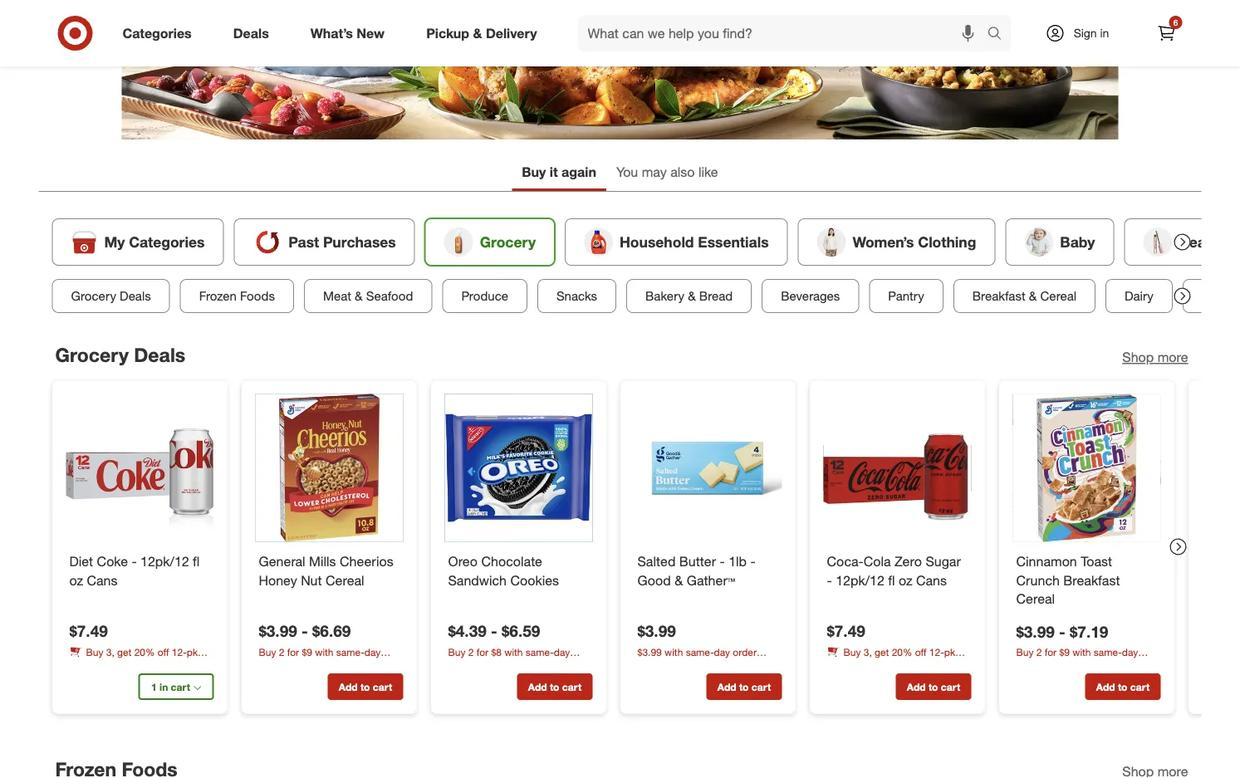 Task type: locate. For each thing, give the bounding box(es) containing it.
2 pk from the left
[[944, 646, 955, 658]]

2 down $4.39
[[468, 646, 474, 658]]

2 for $3.99 - $7.19
[[1036, 646, 1042, 659]]

0 vertical spatial cereal
[[1040, 288, 1077, 304]]

- left $6.69
[[302, 622, 308, 641]]

1 vertical spatial categories
[[129, 233, 205, 251]]

1 buy 2 for $9 with same-day order services on select items button from the left
[[259, 645, 403, 672]]

0 horizontal spatial 12-
[[172, 646, 187, 658]]

1 $9 from the left
[[302, 646, 312, 658]]

beauty
[[1179, 233, 1228, 251]]

20% down coca-cola zero sugar - 12pk/12 fl oz cans link
[[892, 646, 912, 658]]

oz inside 'coca-cola zero sugar - 12pk/12 fl oz cans'
[[899, 572, 913, 588]]

1 horizontal spatial 12pk/12
[[836, 572, 884, 588]]

1 vertical spatial in
[[160, 681, 168, 693]]

cart for $3.99 - $6.69
[[373, 681, 392, 693]]

in
[[1100, 26, 1109, 40], [160, 681, 168, 693]]

1 soda from the left
[[69, 660, 91, 672]]

grocery down "my"
[[71, 288, 116, 304]]

1lb
[[729, 553, 747, 570]]

0 horizontal spatial buy 3, get 20% off 12-pk soda
[[69, 646, 198, 672]]

$9 inside $3.99 - $6.69 buy 2 for $9 with same-day order services on select items
[[302, 646, 312, 658]]

1 buy 3, get 20% off 12-pk soda from the left
[[69, 646, 198, 672]]

1 horizontal spatial 20%
[[892, 646, 912, 658]]

deals left 'what's'
[[233, 25, 269, 41]]

1 horizontal spatial items
[[558, 660, 583, 672]]

5 cart from the left
[[941, 681, 960, 693]]

day
[[364, 646, 381, 658], [554, 646, 570, 658], [714, 646, 730, 658], [1122, 646, 1138, 659]]

baby button
[[1005, 218, 1114, 266]]

to for $3.99 - $6.69
[[360, 681, 370, 693]]

for inside $3.99 - $6.69 buy 2 for $9 with same-day order services on select items
[[287, 646, 299, 658]]

for
[[287, 646, 299, 658], [477, 646, 488, 658], [1045, 646, 1057, 659]]

- inside diet coke - 12pk/12 fl oz cans
[[132, 553, 137, 570]]

services inside $3.99 $3.99 with same-day order services
[[638, 660, 675, 672]]

oz down zero
[[899, 572, 913, 588]]

0 vertical spatial categories
[[123, 25, 192, 41]]

order for $4.39 - $6.59
[[448, 660, 472, 672]]

buy 2 for $9 with same-day order services on select items button
[[259, 645, 403, 672], [1016, 645, 1161, 673]]

3 add to cart from the left
[[718, 681, 771, 693]]

grocery button
[[425, 218, 555, 266]]

on inside $3.99 - $6.69 buy 2 for $9 with same-day order services on select items
[[325, 660, 336, 672]]

0 horizontal spatial oz
[[69, 572, 83, 588]]

in right sign
[[1100, 26, 1109, 40]]

2 horizontal spatial select
[[1097, 660, 1124, 673]]

cookies
[[510, 572, 559, 588]]

1 in cart for diet coke - 12pk/12 fl oz cans element
[[151, 681, 190, 693]]

1 horizontal spatial fl
[[888, 572, 895, 588]]

1 day from the left
[[364, 646, 381, 658]]

to for $4.39 - $6.59
[[550, 681, 559, 693]]

to for $7.49
[[929, 681, 938, 693]]

2 add from the left
[[528, 681, 547, 693]]

& right pickup
[[473, 25, 482, 41]]

0 horizontal spatial pk
[[187, 646, 198, 658]]

0 horizontal spatial $9
[[302, 646, 312, 658]]

4 day from the left
[[1122, 646, 1138, 659]]

4 to from the left
[[929, 681, 938, 693]]

with down $6.69
[[315, 646, 334, 658]]

12-
[[172, 646, 187, 658], [929, 646, 944, 658]]

soda for oz
[[69, 660, 91, 672]]

day inside $4.39 - $6.59 buy 2 for $8 with same-day order services on select items
[[554, 646, 570, 658]]

12pk/12
[[140, 553, 189, 570], [836, 572, 884, 588]]

cereal
[[1040, 288, 1077, 304], [326, 572, 364, 588], [1016, 591, 1055, 607]]

0 horizontal spatial buy 2 for $9 with same-day order services on select items button
[[259, 645, 403, 672]]

same- inside $3.99 - $6.69 buy 2 for $9 with same-day order services on select items
[[336, 646, 364, 658]]

0 horizontal spatial select
[[339, 660, 366, 672]]

grocery deals down grocery deals button
[[55, 343, 185, 366]]

same- down $6.59
[[526, 646, 554, 658]]

- right 1lb
[[751, 553, 756, 570]]

general
[[259, 553, 305, 570]]

more
[[1158, 349, 1188, 365]]

get down 'coca-cola zero sugar - 12pk/12 fl oz cans'
[[875, 646, 889, 658]]

2 cans from the left
[[916, 572, 947, 588]]

select inside $4.39 - $6.59 buy 2 for $8 with same-day order services on select items
[[529, 660, 555, 672]]

with down the $7.19 at bottom
[[1073, 646, 1091, 659]]

services inside $3.99 - $7.19 buy 2 for $9 with same-day order services on select items
[[1043, 660, 1080, 673]]

1 with from the left
[[315, 646, 334, 658]]

2 add to cart from the left
[[528, 681, 582, 693]]

for for $6.69
[[287, 646, 299, 658]]

buy inside $3.99 - $6.69 buy 2 for $9 with same-day order services on select items
[[259, 646, 276, 658]]

for down the crunch
[[1045, 646, 1057, 659]]

breakfast down clothing
[[972, 288, 1026, 304]]

1 cart from the left
[[171, 681, 190, 693]]

2 20% from the left
[[892, 646, 912, 658]]

2 same- from the left
[[526, 646, 554, 658]]

on down $6.59
[[515, 660, 526, 672]]

1 horizontal spatial 3,
[[864, 646, 872, 658]]

1 horizontal spatial soda
[[827, 660, 849, 672]]

items for $6.59
[[558, 660, 583, 672]]

buy 3, get 20% off 12-pk soda for cans
[[69, 646, 198, 672]]

1 20% from the left
[[134, 646, 155, 658]]

1 horizontal spatial in
[[1100, 26, 1109, 40]]

delivery
[[486, 25, 537, 41]]

add to cart button for $3.99 - $6.69
[[328, 674, 403, 700]]

soda for 12pk/12
[[827, 660, 849, 672]]

pk for diet coke - 12pk/12 fl oz cans
[[187, 646, 198, 658]]

1 horizontal spatial get
[[875, 646, 889, 658]]

2 horizontal spatial for
[[1045, 646, 1057, 659]]

2 with from the left
[[504, 646, 523, 658]]

day inside $3.99 - $7.19 buy 2 for $9 with same-day order services on select items
[[1122, 646, 1138, 659]]

& inside button
[[688, 288, 696, 304]]

0 horizontal spatial 3,
[[106, 646, 114, 658]]

2 soda from the left
[[827, 660, 849, 672]]

2 inside $3.99 - $7.19 buy 2 for $9 with same-day order services on select items
[[1036, 646, 1042, 659]]

4 add to cart from the left
[[907, 681, 960, 693]]

12pk/12 right coke
[[140, 553, 189, 570]]

cans down sugar at the right
[[916, 572, 947, 588]]

buy
[[522, 164, 546, 180], [86, 646, 103, 658], [259, 646, 276, 658], [448, 646, 465, 658], [844, 646, 861, 658], [1016, 646, 1034, 659]]

0 horizontal spatial 20%
[[134, 646, 155, 658]]

services inside $3.99 - $6.69 buy 2 for $9 with same-day order services on select items
[[285, 660, 322, 672]]

1 vertical spatial cereal
[[326, 572, 364, 588]]

deals
[[233, 25, 269, 41], [120, 288, 151, 304], [134, 343, 185, 366]]

same- down $6.69
[[336, 646, 364, 658]]

2 2 from the left
[[468, 646, 474, 658]]

deals down grocery deals button
[[134, 343, 185, 366]]

add
[[339, 681, 358, 693], [528, 681, 547, 693], [718, 681, 736, 693], [907, 681, 926, 693], [1096, 681, 1115, 693]]

same- inside $4.39 - $6.59 buy 2 for $8 with same-day order services on select items
[[526, 646, 554, 658]]

2 day from the left
[[554, 646, 570, 658]]

3 add from the left
[[718, 681, 736, 693]]

1 add to cart button from the left
[[328, 674, 403, 700]]

4 add from the left
[[907, 681, 926, 693]]

gather™
[[687, 572, 735, 588]]

select down $6.69
[[339, 660, 366, 672]]

3 day from the left
[[714, 646, 730, 658]]

with
[[315, 646, 334, 658], [504, 646, 523, 658], [665, 646, 683, 658], [1073, 646, 1091, 659]]

you may also like
[[616, 164, 718, 180]]

2 vertical spatial cereal
[[1016, 591, 1055, 607]]

& left bread
[[688, 288, 696, 304]]

oz
[[69, 572, 83, 588], [899, 572, 913, 588]]

same- down gather™
[[686, 646, 714, 658]]

off for fl
[[915, 646, 927, 658]]

add to cart button for $7.49
[[896, 674, 971, 700]]

5 to from the left
[[1118, 681, 1128, 693]]

order inside $4.39 - $6.59 buy 2 for $8 with same-day order services on select items
[[448, 660, 472, 672]]

buy inside $3.99 - $7.19 buy 2 for $9 with same-day order services on select items
[[1016, 646, 1034, 659]]

grocery deals down "my"
[[71, 288, 151, 304]]

0 horizontal spatial 12pk/12
[[140, 553, 189, 570]]

soda
[[69, 660, 91, 672], [827, 660, 849, 672]]

$7.49
[[69, 622, 108, 641], [827, 622, 865, 641]]

with inside $3.99 - $6.69 buy 2 for $9 with same-day order services on select items
[[315, 646, 334, 658]]

buy 2 for $9 with same-day order services on select items button down the $7.19 at bottom
[[1016, 645, 1161, 673]]

1 horizontal spatial oz
[[899, 572, 913, 588]]

3 for from the left
[[1045, 646, 1057, 659]]

add to cart for $7.49
[[907, 681, 960, 693]]

$3.99 - $7.19 buy 2 for $9 with same-day order services on select items
[[1016, 622, 1151, 673]]

seafood
[[366, 288, 413, 304]]

cinnamon toast crunch breakfast cereal image
[[1013, 394, 1161, 542], [1013, 394, 1161, 542]]

1 vertical spatial 12pk/12
[[836, 572, 884, 588]]

- inside $3.99 - $6.69 buy 2 for $9 with same-day order services on select items
[[302, 622, 308, 641]]

with inside $3.99 - $7.19 buy 2 for $9 with same-day order services on select items
[[1073, 646, 1091, 659]]

2 for $4.39 - $6.59
[[468, 646, 474, 658]]

1 horizontal spatial buy 3, get 20% off 12-pk soda button
[[827, 645, 971, 672]]

with inside $4.39 - $6.59 buy 2 for $8 with same-day order services on select items
[[504, 646, 523, 658]]

1 horizontal spatial $7.49
[[827, 622, 865, 641]]

& right meat
[[355, 288, 363, 304]]

0 vertical spatial in
[[1100, 26, 1109, 40]]

cereal inside 'general mills cheerios honey nut cereal'
[[326, 572, 364, 588]]

services inside $4.39 - $6.59 buy 2 for $8 with same-day order services on select items
[[475, 660, 512, 672]]

grocery up produce
[[480, 233, 536, 251]]

12- for coca-cola zero sugar - 12pk/12 fl oz cans
[[929, 646, 944, 658]]

1 off from the left
[[158, 646, 169, 658]]

1 horizontal spatial $9
[[1059, 646, 1070, 659]]

1 vertical spatial breakfast
[[1064, 572, 1120, 588]]

items for $6.69
[[369, 660, 393, 672]]

with right $8
[[504, 646, 523, 658]]

$3.99 inside $3.99 - $7.19 buy 2 for $9 with same-day order services on select items
[[1016, 622, 1055, 641]]

1 horizontal spatial cans
[[916, 572, 947, 588]]

add to cart for $3.99
[[718, 681, 771, 693]]

3 add to cart button from the left
[[706, 674, 782, 700]]

1 horizontal spatial breakfast
[[1064, 572, 1120, 588]]

on inside $4.39 - $6.59 buy 2 for $8 with same-day order services on select items
[[515, 660, 526, 672]]

1 3, from the left
[[106, 646, 114, 658]]

3, for cans
[[106, 646, 114, 658]]

2
[[279, 646, 284, 658], [468, 646, 474, 658], [1036, 646, 1042, 659]]

you
[[616, 164, 638, 180]]

on inside $3.99 - $7.19 buy 2 for $9 with same-day order services on select items
[[1083, 660, 1094, 673]]

order for $3.99 - $6.69
[[259, 660, 283, 672]]

1 horizontal spatial on
[[515, 660, 526, 672]]

coca-cola zero sugar - 12pk/12 fl oz cans
[[827, 553, 961, 588]]

get for cans
[[117, 646, 132, 658]]

4 add to cart button from the left
[[896, 674, 971, 700]]

12pk/12 down coca-
[[836, 572, 884, 588]]

5 add from the left
[[1096, 681, 1115, 693]]

cart for $3.99
[[752, 681, 771, 693]]

-
[[132, 553, 137, 570], [720, 553, 725, 570], [751, 553, 756, 570], [827, 572, 832, 588], [302, 622, 308, 641], [491, 622, 497, 641], [1059, 622, 1066, 641]]

0 horizontal spatial for
[[287, 646, 299, 658]]

get down diet coke - 12pk/12 fl oz cans
[[117, 646, 132, 658]]

0 horizontal spatial soda
[[69, 660, 91, 672]]

oreo chocolate sandwich cookies
[[448, 553, 559, 588]]

5 add to cart from the left
[[1096, 681, 1150, 693]]

2 buy 3, get 20% off 12-pk soda from the left
[[827, 646, 955, 672]]

with down the good
[[665, 646, 683, 658]]

on down $6.69
[[325, 660, 336, 672]]

1 get from the left
[[117, 646, 132, 658]]

0 horizontal spatial in
[[160, 681, 168, 693]]

2 off from the left
[[915, 646, 927, 658]]

1 horizontal spatial buy 2 for $9 with same-day order services on select items button
[[1016, 645, 1161, 673]]

1 horizontal spatial pk
[[944, 646, 955, 658]]

grocery
[[480, 233, 536, 251], [71, 288, 116, 304], [55, 343, 129, 366]]

1 horizontal spatial select
[[529, 660, 555, 672]]

select inside $3.99 - $7.19 buy 2 for $9 with same-day order services on select items
[[1097, 660, 1124, 673]]

coca-
[[827, 553, 864, 570]]

same- for $3.99 - $6.69
[[336, 646, 364, 658]]

same- inside $3.99 - $7.19 buy 2 for $9 with same-day order services on select items
[[1094, 646, 1122, 659]]

add to cart for $3.99 - $6.69
[[339, 681, 392, 693]]

0 horizontal spatial fl
[[193, 553, 200, 570]]

1 cans from the left
[[87, 572, 117, 588]]

3 with from the left
[[665, 646, 683, 658]]

diet coke - 12pk/12 fl oz cans image
[[66, 394, 214, 542], [66, 394, 214, 542]]

coca-cola zero sugar - 12pk/12 fl oz cans image
[[824, 394, 971, 542], [824, 394, 971, 542]]

salted
[[638, 553, 676, 570]]

categories inside "my categories" button
[[129, 233, 205, 251]]

general mills cheerios honey nut cereal image
[[255, 394, 403, 542], [255, 394, 403, 542]]

to
[[360, 681, 370, 693], [550, 681, 559, 693], [739, 681, 749, 693], [929, 681, 938, 693], [1118, 681, 1128, 693]]

buy 3, get 20% off 12-pk soda button for cans
[[69, 645, 214, 672]]

buy it again link
[[512, 156, 606, 191]]

off
[[158, 646, 169, 658], [915, 646, 927, 658]]

day for $4.39 - $6.59
[[554, 646, 570, 658]]

2 3, from the left
[[864, 646, 872, 658]]

in right 1
[[160, 681, 168, 693]]

0 horizontal spatial 2
[[279, 646, 284, 658]]

cheerios
[[340, 553, 393, 570]]

day for $3.99 - $6.69
[[364, 646, 381, 658]]

$4.39 - $6.59 buy 2 for $8 with same-day order services on select items
[[448, 622, 583, 672]]

2 vertical spatial grocery
[[55, 343, 129, 366]]

off for cans
[[158, 646, 169, 658]]

0 horizontal spatial items
[[369, 660, 393, 672]]

same- for $3.99 - $7.19
[[1094, 646, 1122, 659]]

services for $3.99 - $7.19
[[1043, 660, 1080, 673]]

dish up for less image
[[122, 0, 1118, 140]]

select down the $7.19 at bottom
[[1097, 660, 1124, 673]]

day inside $3.99 - $6.69 buy 2 for $9 with same-day order services on select items
[[364, 646, 381, 658]]

items inside $3.99 - $7.19 buy 2 for $9 with same-day order services on select items
[[1126, 660, 1151, 673]]

oz down diet
[[69, 572, 83, 588]]

same- down the $7.19 at bottom
[[1094, 646, 1122, 659]]

add for $7.49
[[907, 681, 926, 693]]

$9 inside $3.99 - $7.19 buy 2 for $9 with same-day order services on select items
[[1059, 646, 1070, 659]]

meat & seafood button
[[304, 279, 432, 313]]

4 with from the left
[[1073, 646, 1091, 659]]

0 vertical spatial deals
[[233, 25, 269, 41]]

grocery down grocery deals button
[[55, 343, 129, 366]]

4 same- from the left
[[1094, 646, 1122, 659]]

cereal down cheerios
[[326, 572, 364, 588]]

diet coke - 12pk/12 fl oz cans link
[[69, 552, 211, 590]]

0 horizontal spatial breakfast
[[972, 288, 1026, 304]]

2 oz from the left
[[899, 572, 913, 588]]

- inside 'coca-cola zero sugar - 12pk/12 fl oz cans'
[[827, 572, 832, 588]]

cereal inside button
[[1040, 288, 1077, 304]]

what's
[[310, 25, 353, 41]]

salted butter - 1lb - good & gather™ image
[[634, 394, 782, 542], [634, 394, 782, 542]]

0 horizontal spatial $7.49
[[69, 622, 108, 641]]

oreo chocolate sandwich cookies image
[[445, 394, 593, 542], [445, 394, 593, 542]]

2 buy 3, get 20% off 12-pk soda button from the left
[[827, 645, 971, 672]]

select inside $3.99 - $6.69 buy 2 for $9 with same-day order services on select items
[[339, 660, 366, 672]]

3 cart from the left
[[562, 681, 582, 693]]

salted butter - 1lb - good & gather™
[[638, 553, 756, 588]]

0 horizontal spatial on
[[325, 660, 336, 672]]

$9 down nut
[[302, 646, 312, 658]]

0 vertical spatial fl
[[193, 553, 200, 570]]

2 cart from the left
[[373, 681, 392, 693]]

breakfast down toast
[[1064, 572, 1120, 588]]

1 horizontal spatial buy 3, get 20% off 12-pk soda
[[827, 646, 955, 672]]

cans down coke
[[87, 572, 117, 588]]

1 12- from the left
[[172, 646, 187, 658]]

0 vertical spatial 12pk/12
[[140, 553, 189, 570]]

with for $3.99 - $7.19
[[1073, 646, 1091, 659]]

20% up 1
[[134, 646, 155, 658]]

on down the $7.19 at bottom
[[1083, 660, 1094, 673]]

select
[[339, 660, 366, 672], [529, 660, 555, 672], [1097, 660, 1124, 673]]

baby
[[1060, 233, 1095, 251]]

for down honey
[[287, 646, 299, 658]]

2 to from the left
[[550, 681, 559, 693]]

select for $3.99 - $7.19
[[1097, 660, 1124, 673]]

1 in cart
[[151, 681, 190, 693]]

buy 2 for $9 with same-day order services on select items button for $7.19
[[1016, 645, 1161, 673]]

1 add to cart from the left
[[339, 681, 392, 693]]

- right coke
[[132, 553, 137, 570]]

0 horizontal spatial get
[[117, 646, 132, 658]]

1 horizontal spatial for
[[477, 646, 488, 658]]

1 for from the left
[[287, 646, 299, 658]]

4 cart from the left
[[752, 681, 771, 693]]

1 vertical spatial deals
[[120, 288, 151, 304]]

3 2 from the left
[[1036, 646, 1042, 659]]

$3.99 inside $3.99 - $6.69 buy 2 for $9 with same-day order services on select items
[[259, 622, 297, 641]]

$8
[[491, 646, 502, 658]]

5 add to cart button from the left
[[1085, 674, 1161, 700]]

for inside $4.39 - $6.59 buy 2 for $8 with same-day order services on select items
[[477, 646, 488, 658]]

may
[[642, 164, 667, 180]]

mills
[[309, 553, 336, 570]]

buy 3, get 20% off 12-pk soda
[[69, 646, 198, 672], [827, 646, 955, 672]]

2 inside $3.99 - $6.69 buy 2 for $9 with same-day order services on select items
[[279, 646, 284, 658]]

1 2 from the left
[[279, 646, 284, 658]]

2 buy 2 for $9 with same-day order services on select items button from the left
[[1016, 645, 1161, 673]]

select down $6.59
[[529, 660, 555, 672]]

2 for from the left
[[477, 646, 488, 658]]

buy 2 for $9 with same-day order services on select items button down $6.69
[[259, 645, 403, 672]]

$9 down cinnamon toast crunch breakfast cereal
[[1059, 646, 1070, 659]]

12- for diet coke - 12pk/12 fl oz cans
[[172, 646, 187, 658]]

1 oz from the left
[[69, 572, 83, 588]]

1 to from the left
[[360, 681, 370, 693]]

0 horizontal spatial buy 3, get 20% off 12-pk soda button
[[69, 645, 214, 672]]

2 down the crunch
[[1036, 646, 1042, 659]]

cart
[[171, 681, 190, 693], [373, 681, 392, 693], [562, 681, 582, 693], [752, 681, 771, 693], [941, 681, 960, 693], [1130, 681, 1150, 693]]

order for $3.99 - $7.19
[[1016, 660, 1040, 673]]

zero
[[895, 553, 922, 570]]

&
[[473, 25, 482, 41], [355, 288, 363, 304], [688, 288, 696, 304], [1029, 288, 1037, 304], [675, 572, 683, 588]]

$7.49 down coca-
[[827, 622, 865, 641]]

- up $8
[[491, 622, 497, 641]]

1 horizontal spatial 2
[[468, 646, 474, 658]]

services for $4.39 - $6.59
[[475, 660, 512, 672]]

1 same- from the left
[[336, 646, 364, 658]]

1 add from the left
[[339, 681, 358, 693]]

1 horizontal spatial 12-
[[929, 646, 944, 658]]

fl
[[193, 553, 200, 570], [888, 572, 895, 588]]

2 $7.49 from the left
[[827, 622, 865, 641]]

with for $4.39 - $6.59
[[504, 646, 523, 658]]

general mills cheerios honey nut cereal
[[259, 553, 393, 588]]

0 vertical spatial breakfast
[[972, 288, 1026, 304]]

order inside $3.99 $3.99 with same-day order services
[[733, 646, 757, 658]]

household essentials
[[620, 233, 769, 251]]

same-
[[336, 646, 364, 658], [526, 646, 554, 658], [686, 646, 714, 658], [1094, 646, 1122, 659]]

& down baby "button"
[[1029, 288, 1037, 304]]

6 cart from the left
[[1130, 681, 1150, 693]]

on for $6.59
[[515, 660, 526, 672]]

order inside $3.99 - $7.19 buy 2 for $9 with same-day order services on select items
[[1016, 660, 1040, 673]]

items inside $4.39 - $6.59 buy 2 for $8 with same-day order services on select items
[[558, 660, 583, 672]]

purchases
[[323, 233, 396, 251]]

1 horizontal spatial off
[[915, 646, 927, 658]]

search
[[980, 27, 1020, 43]]

- left the $7.19 at bottom
[[1059, 622, 1066, 641]]

2 down honey
[[279, 646, 284, 658]]

1 vertical spatial grocery deals
[[55, 343, 185, 366]]

2 horizontal spatial 2
[[1036, 646, 1042, 659]]

$9
[[302, 646, 312, 658], [1059, 646, 1070, 659]]

0 horizontal spatial cans
[[87, 572, 117, 588]]

cereal down the crunch
[[1016, 591, 1055, 607]]

buy inside buy it again "link"
[[522, 164, 546, 180]]

0 vertical spatial grocery
[[480, 233, 536, 251]]

2 get from the left
[[875, 646, 889, 658]]

order inside $3.99 - $6.69 buy 2 for $9 with same-day order services on select items
[[259, 660, 283, 672]]

deals down "my categories" button
[[120, 288, 151, 304]]

2 horizontal spatial on
[[1083, 660, 1094, 673]]

on for $7.19
[[1083, 660, 1094, 673]]

1 pk from the left
[[187, 646, 198, 658]]

past purchases button
[[234, 218, 415, 266]]

1 $7.49 from the left
[[69, 622, 108, 641]]

- inside $4.39 - $6.59 buy 2 for $8 with same-day order services on select items
[[491, 622, 497, 641]]

1 buy 3, get 20% off 12-pk soda button from the left
[[69, 645, 214, 672]]

2 horizontal spatial items
[[1126, 660, 1151, 673]]

1 vertical spatial fl
[[888, 572, 895, 588]]

$7.49 down diet
[[69, 622, 108, 641]]

fl inside diet coke - 12pk/12 fl oz cans
[[193, 553, 200, 570]]

cereal down baby "button"
[[1040, 288, 1077, 304]]

20% for cans
[[134, 646, 155, 658]]

0 vertical spatial grocery deals
[[71, 288, 151, 304]]

3 to from the left
[[739, 681, 749, 693]]

for inside $3.99 - $7.19 buy 2 for $9 with same-day order services on select items
[[1045, 646, 1057, 659]]

- down coca-
[[827, 572, 832, 588]]

for left $8
[[477, 646, 488, 658]]

- inside $3.99 - $7.19 buy 2 for $9 with same-day order services on select items
[[1059, 622, 1066, 641]]

2 12- from the left
[[929, 646, 944, 658]]

add to cart
[[339, 681, 392, 693], [528, 681, 582, 693], [718, 681, 771, 693], [907, 681, 960, 693], [1096, 681, 1150, 693]]

2 $9 from the left
[[1059, 646, 1070, 659]]

2 inside $4.39 - $6.59 buy 2 for $8 with same-day order services on select items
[[468, 646, 474, 658]]

items inside $3.99 - $6.69 buy 2 for $9 with same-day order services on select items
[[369, 660, 393, 672]]

& right the good
[[675, 572, 683, 588]]

$7.19
[[1070, 622, 1108, 641]]

3 same- from the left
[[686, 646, 714, 658]]

2 add to cart button from the left
[[517, 674, 593, 700]]

0 horizontal spatial off
[[158, 646, 169, 658]]



Task type: vqa. For each thing, say whether or not it's contained in the screenshot.


Task type: describe. For each thing, give the bounding box(es) containing it.
dairy button
[[1106, 279, 1173, 313]]

to for $3.99 - $7.19
[[1118, 681, 1128, 693]]

& inside salted butter - 1lb - good & gather™
[[675, 572, 683, 588]]

cans inside 'coca-cola zero sugar - 12pk/12 fl oz cans'
[[916, 572, 947, 588]]

3, for fl
[[864, 646, 872, 658]]

meat
[[323, 288, 351, 304]]

also
[[670, 164, 695, 180]]

past purchases
[[289, 233, 396, 251]]

pickup & delivery link
[[412, 15, 558, 51]]

search button
[[980, 15, 1020, 55]]

$4.39
[[448, 622, 487, 641]]

bakery
[[645, 288, 685, 304]]

items for $7.19
[[1126, 660, 1151, 673]]

$7.49 for oz
[[69, 622, 108, 641]]

& for pickup
[[473, 25, 482, 41]]

grocery deals inside button
[[71, 288, 151, 304]]

oz inside diet coke - 12pk/12 fl oz cans
[[69, 572, 83, 588]]

what's new
[[310, 25, 385, 41]]

women's
[[853, 233, 914, 251]]

cinnamon toast crunch breakfast cereal link
[[1016, 552, 1158, 609]]

grocery deals button
[[52, 279, 170, 313]]

produce
[[461, 288, 508, 304]]

diet
[[69, 553, 93, 570]]

20% for fl
[[892, 646, 912, 658]]

nut
[[301, 572, 322, 588]]

fl inside 'coca-cola zero sugar - 12pk/12 fl oz cans'
[[888, 572, 895, 588]]

12pk/12 inside diet coke - 12pk/12 fl oz cans
[[140, 553, 189, 570]]

coca-cola zero sugar - 12pk/12 fl oz cans link
[[827, 552, 968, 590]]

it
[[550, 164, 558, 180]]

in for sign
[[1100, 26, 1109, 40]]

my
[[104, 233, 125, 251]]

what's new link
[[296, 15, 405, 51]]

services for $3.99 - $6.69
[[285, 660, 322, 672]]

add to cart button for $3.99 - $7.19
[[1085, 674, 1161, 700]]

deals inside button
[[120, 288, 151, 304]]

pantry
[[888, 288, 924, 304]]

add for $3.99 - $7.19
[[1096, 681, 1115, 693]]

$3.99 - $6.69 buy 2 for $9 with same-day order services on select items
[[259, 622, 393, 672]]

pickup
[[426, 25, 469, 41]]

add for $3.99 - $6.69
[[339, 681, 358, 693]]

chocolate
[[481, 553, 542, 570]]

salted butter - 1lb - good & gather™ link
[[638, 552, 779, 590]]

beverages
[[781, 288, 840, 304]]

buy 2 for $9 with same-day order services on select items button for $6.69
[[259, 645, 403, 672]]

buy 3, get 20% off 12-pk soda for fl
[[827, 646, 955, 672]]

add to cart button for $3.99
[[706, 674, 782, 700]]

same- for $4.39 - $6.59
[[526, 646, 554, 658]]

for for $6.59
[[477, 646, 488, 658]]

with for $3.99 - $6.69
[[315, 646, 334, 658]]

cinnamon
[[1016, 553, 1077, 570]]

buy inside $4.39 - $6.59 buy 2 for $8 with same-day order services on select items
[[448, 646, 465, 658]]

$3.99 $3.99 with same-day order services
[[638, 622, 757, 672]]

breakfast & cereal button
[[953, 279, 1096, 313]]

household
[[620, 233, 694, 251]]

good
[[638, 572, 671, 588]]

6
[[1173, 17, 1178, 27]]

my categories
[[104, 233, 205, 251]]

$3.99 for $3.99
[[638, 622, 676, 641]]

- left 1lb
[[720, 553, 725, 570]]

$9 for $6.69
[[302, 646, 312, 658]]

cans inside diet coke - 12pk/12 fl oz cans
[[87, 572, 117, 588]]

bread
[[699, 288, 733, 304]]

breakfast inside button
[[972, 288, 1026, 304]]

12pk/12 inside 'coca-cola zero sugar - 12pk/12 fl oz cans'
[[836, 572, 884, 588]]

with inside $3.99 $3.99 with same-day order services
[[665, 646, 683, 658]]

categories link
[[108, 15, 212, 51]]

new
[[357, 25, 385, 41]]

beverages button
[[762, 279, 859, 313]]

$7.49 for 12pk/12
[[827, 622, 865, 641]]

you may also like link
[[606, 156, 728, 191]]

shop more button
[[1122, 348, 1188, 367]]

buy 3, get 20% off 12-pk soda button for fl
[[827, 645, 971, 672]]

day inside $3.99 $3.99 with same-day order services
[[714, 646, 730, 658]]

breakfast inside cinnamon toast crunch breakfast cereal
[[1064, 572, 1120, 588]]

cola
[[864, 553, 891, 570]]

cinnamon toast crunch breakfast cereal
[[1016, 553, 1120, 607]]

my categories button
[[52, 218, 224, 266]]

like
[[699, 164, 718, 180]]

butter
[[679, 553, 716, 570]]

foods
[[240, 288, 275, 304]]

2 vertical spatial deals
[[134, 343, 185, 366]]

clothing
[[918, 233, 976, 251]]

cart for $7.49
[[941, 681, 960, 693]]

on for $6.69
[[325, 660, 336, 672]]

frozen
[[199, 288, 237, 304]]

same- inside $3.99 $3.99 with same-day order services
[[686, 646, 714, 658]]

to for $3.99
[[739, 681, 749, 693]]

$3.99 for $3.99 - $7.19
[[1016, 622, 1055, 641]]

sign
[[1074, 26, 1097, 40]]

6 link
[[1148, 15, 1185, 51]]

shop more
[[1122, 349, 1188, 365]]

bakery & bread button
[[626, 279, 752, 313]]

$9 for $7.19
[[1059, 646, 1070, 659]]

snacks
[[556, 288, 597, 304]]

add to cart button for $4.39 - $6.59
[[517, 674, 593, 700]]

household essentials button
[[565, 218, 788, 266]]

add to cart for $4.39 - $6.59
[[528, 681, 582, 693]]

select for $4.39 - $6.59
[[529, 660, 555, 672]]

cart for $4.39 - $6.59
[[562, 681, 582, 693]]

& for bakery
[[688, 288, 696, 304]]

oreo
[[448, 553, 478, 570]]

What can we help you find? suggestions appear below search field
[[578, 15, 991, 51]]

$3.99 for $3.99 - $6.69
[[259, 622, 297, 641]]

$3.99 with same-day order services button
[[638, 645, 782, 672]]

$6.69
[[312, 622, 351, 641]]

& for meat
[[355, 288, 363, 304]]

add for $4.39 - $6.59
[[528, 681, 547, 693]]

bakery & bread
[[645, 288, 733, 304]]

sandwich
[[448, 572, 507, 588]]

categories inside categories link
[[123, 25, 192, 41]]

cereal inside cinnamon toast crunch breakfast cereal
[[1016, 591, 1055, 607]]

sign in
[[1074, 26, 1109, 40]]

meat & seafood
[[323, 288, 413, 304]]

produce button
[[442, 279, 527, 313]]

1
[[151, 681, 157, 693]]

past
[[289, 233, 319, 251]]

1 vertical spatial grocery
[[71, 288, 116, 304]]

add for $3.99
[[718, 681, 736, 693]]

toast
[[1081, 553, 1112, 570]]

$6.59
[[502, 622, 540, 641]]

for for $7.19
[[1045, 646, 1057, 659]]

frozen foods
[[199, 288, 275, 304]]

again
[[562, 164, 596, 180]]

select for $3.99 - $6.69
[[339, 660, 366, 672]]

& for breakfast
[[1029, 288, 1037, 304]]

frozen foods button
[[180, 279, 294, 313]]

coke
[[97, 553, 128, 570]]

pk for coca-cola zero sugar - 12pk/12 fl oz cans
[[944, 646, 955, 658]]

women's clothing
[[853, 233, 976, 251]]

get for fl
[[875, 646, 889, 658]]

add to cart for $3.99 - $7.19
[[1096, 681, 1150, 693]]

general mills cheerios honey nut cereal link
[[259, 552, 400, 590]]

day for $3.99 - $7.19
[[1122, 646, 1138, 659]]

in for 1
[[160, 681, 168, 693]]

buy 2 for $8 with same-day order services on select items button
[[448, 645, 593, 672]]

cart for $3.99 - $7.19
[[1130, 681, 1150, 693]]

sign in link
[[1031, 15, 1135, 51]]

women's clothing button
[[798, 218, 995, 266]]

sugar
[[926, 553, 961, 570]]

2 for $3.99 - $6.69
[[279, 646, 284, 658]]



